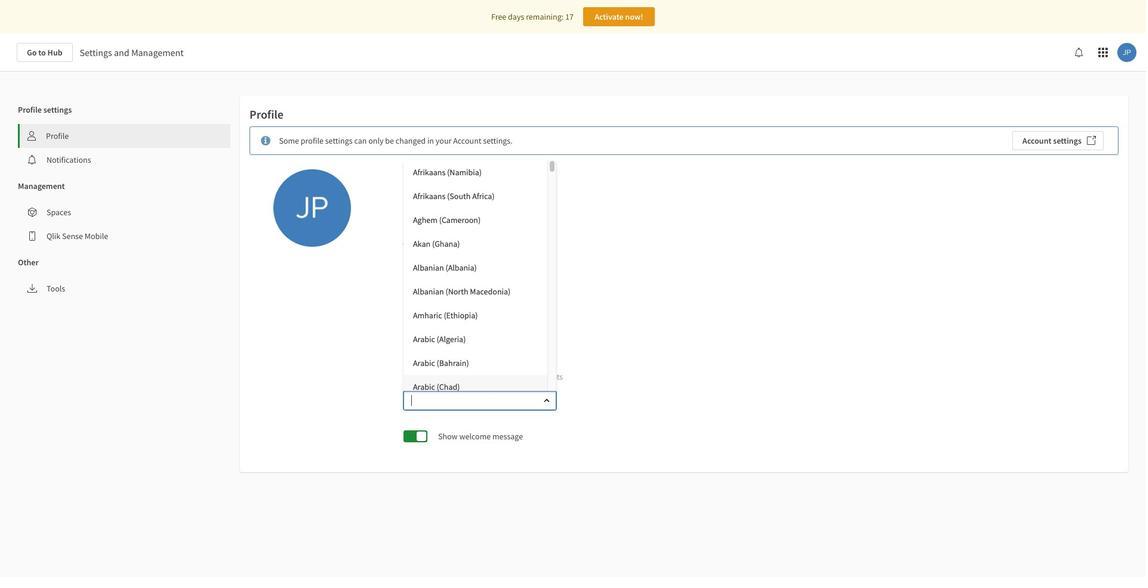 Task type: vqa. For each thing, say whether or not it's contained in the screenshot.
Go
yes



Task type: locate. For each thing, give the bounding box(es) containing it.
0 vertical spatial arabic
[[413, 334, 435, 345]]

1 horizontal spatial account
[[1023, 136, 1052, 146]]

go to hub link
[[17, 43, 73, 62]]

albanian up amharic
[[413, 286, 444, 297]]

0 vertical spatial afrikaans
[[413, 167, 446, 178]]

2 albanian from the top
[[413, 286, 444, 297]]

open image
[[543, 288, 550, 295], [543, 343, 550, 350]]

arabic left (chad)
[[413, 382, 435, 393]]

profile
[[18, 104, 42, 115], [250, 107, 284, 122], [46, 131, 69, 142]]

arabic (bahrain)
[[413, 358, 469, 369]]

scripts
[[540, 372, 563, 383]]

time
[[404, 317, 421, 328]]

1 arabic from the top
[[413, 334, 435, 345]]

afrikaans for afrikaans (south africa)
[[413, 191, 446, 202]]

and
[[114, 47, 129, 59], [525, 372, 538, 383]]

settings inside account settings link
[[1053, 136, 1082, 146]]

albanian down akan
[[413, 263, 444, 273]]

1 vertical spatial arabic
[[413, 358, 435, 369]]

1 vertical spatial albanian
[[413, 286, 444, 297]]

2 arabic from the top
[[413, 358, 435, 369]]

list box
[[404, 160, 556, 399]]

2 account from the left
[[1023, 136, 1052, 146]]

be
[[385, 136, 394, 146]]

and right settings
[[114, 47, 129, 59]]

(cameroon)
[[439, 215, 481, 226]]

0 horizontal spatial and
[[114, 47, 129, 59]]

tools link
[[18, 277, 230, 301]]

alert containing some profile settings can only be changed in your account settings.
[[250, 127, 1119, 155]]

profile up the some
[[250, 107, 284, 122]]

list box containing afrikaans (namibia)
[[404, 160, 556, 399]]

now!
[[625, 11, 643, 22]]

1 horizontal spatial profile
[[46, 131, 69, 142]]

and right apps
[[525, 372, 538, 383]]

settings for profile settings
[[43, 104, 72, 115]]

1 vertical spatial open image
[[543, 343, 550, 350]]

go
[[27, 47, 37, 58]]

your
[[436, 136, 452, 146]]

0 vertical spatial albanian
[[413, 263, 444, 273]]

open image up "scripts"
[[543, 343, 550, 350]]

1 open image from the top
[[543, 288, 550, 295]]

alert
[[250, 127, 1119, 155]]

(bahrain)
[[437, 358, 469, 369]]

open image for preferred language
[[543, 288, 550, 295]]

1 albanian from the top
[[413, 263, 444, 273]]

spaces link
[[18, 201, 230, 224]]

go to hub
[[27, 47, 62, 58]]

james
[[404, 187, 430, 199]]

2 afrikaans from the top
[[413, 191, 446, 202]]

profile down go
[[18, 104, 42, 115]]

open image right macedonia)
[[543, 288, 550, 295]]

amharic
[[413, 310, 442, 321]]

3 arabic from the top
[[413, 382, 435, 393]]

free
[[491, 11, 506, 22]]

account
[[453, 136, 482, 146], [1023, 136, 1052, 146]]

name james peterson
[[404, 171, 467, 199]]

1 vertical spatial afrikaans
[[413, 191, 446, 202]]

can
[[354, 136, 367, 146]]

show welcome message
[[438, 432, 523, 443]]

(chad)
[[437, 382, 460, 393]]

1 horizontal spatial and
[[525, 372, 538, 383]]

arabic
[[413, 334, 435, 345], [413, 358, 435, 369], [413, 382, 435, 393]]

peterson
[[432, 187, 467, 199]]

profile up notifications
[[46, 131, 69, 142]]

0 vertical spatial and
[[114, 47, 129, 59]]

management
[[131, 47, 184, 59], [18, 181, 65, 192]]

albanian for albanian (north macedonia)
[[413, 286, 444, 297]]

None text field
[[405, 392, 533, 411]]

0 vertical spatial management
[[131, 47, 184, 59]]

qlik
[[47, 231, 60, 242]]

aghem
[[413, 215, 438, 226]]

afrikaans (namibia)
[[413, 167, 482, 178]]

welcome
[[459, 432, 491, 443]]

some profile settings can only be changed in your account settings.
[[279, 136, 513, 146]]

afrikaans up aghem
[[413, 191, 446, 202]]

amharic (ethiopia)
[[413, 310, 478, 321]]

settings.
[[483, 136, 513, 146]]

(north
[[446, 286, 468, 297]]

1 afrikaans from the top
[[413, 167, 446, 178]]

spaces
[[47, 207, 71, 218]]

activate now!
[[595, 11, 643, 22]]

akan
[[413, 239, 431, 249]]

afrikaans
[[413, 167, 446, 178], [413, 191, 446, 202]]

activate now! link
[[583, 7, 655, 26]]

notifications
[[47, 155, 91, 165]]

0 horizontal spatial account
[[453, 136, 482, 146]]

1 horizontal spatial management
[[131, 47, 184, 59]]

settings
[[43, 104, 72, 115], [325, 136, 353, 146], [1053, 136, 1082, 146], [436, 372, 463, 383]]

2 vertical spatial arabic
[[413, 382, 435, 393]]

arabic for arabic (algeria)
[[413, 334, 435, 345]]

0 horizontal spatial profile
[[18, 104, 42, 115]]

preferred language
[[404, 262, 470, 273]]

(south
[[447, 191, 471, 202]]

0 vertical spatial open image
[[543, 288, 550, 295]]

macedonia)
[[470, 286, 511, 297]]

settings
[[80, 47, 112, 59]]

(ethiopia)
[[444, 310, 478, 321]]

name
[[404, 171, 424, 182]]

settings and management
[[80, 47, 184, 59]]

zone
[[423, 317, 440, 328]]

afrikaans up james
[[413, 167, 446, 178]]

arabic down time zone
[[413, 334, 435, 345]]

afrikaans (south africa)
[[413, 191, 495, 202]]

tools
[[47, 284, 65, 294]]

albanian
[[413, 263, 444, 273], [413, 286, 444, 297]]

profile settings
[[18, 104, 72, 115]]

2 open image from the top
[[543, 343, 550, 350]]

settings for regional settings for creating apps and scripts
[[436, 372, 463, 383]]

arabic up regional
[[413, 358, 435, 369]]

changed
[[396, 136, 426, 146]]

mobile
[[85, 231, 108, 242]]

time zone
[[404, 317, 440, 328]]

0 horizontal spatial management
[[18, 181, 65, 192]]

albanian for albanian (albania)
[[413, 263, 444, 273]]



Task type: describe. For each thing, give the bounding box(es) containing it.
arabic (chad)
[[413, 382, 460, 393]]

akan (ghana)
[[413, 239, 460, 249]]

settings for account settings
[[1053, 136, 1082, 146]]

only
[[368, 136, 384, 146]]

preferred
[[404, 262, 436, 273]]

hub
[[48, 47, 62, 58]]

some
[[279, 136, 299, 146]]

arabic (algeria)
[[413, 334, 466, 345]]

apps
[[506, 372, 523, 383]]

arabic for arabic (chad)
[[413, 382, 435, 393]]

other
[[18, 257, 39, 268]]

(albania)
[[446, 263, 477, 273]]

open image for time zone
[[543, 343, 550, 350]]

1 vertical spatial management
[[18, 181, 65, 192]]

albanian (north macedonia)
[[413, 286, 511, 297]]

afrikaans for afrikaans (namibia)
[[413, 167, 446, 178]]

africa)
[[472, 191, 495, 202]]

show
[[438, 432, 458, 443]]

activate
[[595, 11, 624, 22]]

notifications link
[[18, 148, 230, 172]]

regional settings for creating apps and scripts
[[404, 372, 563, 383]]

email james.peterson1902@gmail.com
[[404, 217, 534, 245]]

days
[[508, 11, 524, 22]]

2 horizontal spatial profile
[[250, 107, 284, 122]]

james peterson image
[[1118, 43, 1137, 62]]

free days remaining: 17
[[491, 11, 574, 22]]

17
[[565, 11, 574, 22]]

james.peterson1902@gmail.com
[[404, 233, 534, 245]]

close image
[[543, 398, 550, 405]]

(ghana)
[[432, 239, 460, 249]]

regional
[[404, 372, 434, 383]]

to
[[38, 47, 46, 58]]

qlik sense mobile
[[47, 231, 108, 242]]

sense
[[62, 231, 83, 242]]

email
[[404, 217, 423, 227]]

remaining:
[[526, 11, 564, 22]]

james peterson image
[[273, 170, 351, 247]]

arabic for arabic (bahrain)
[[413, 358, 435, 369]]

in
[[427, 136, 434, 146]]

creating
[[476, 372, 505, 383]]

message
[[493, 432, 523, 443]]

account settings link
[[1013, 131, 1104, 150]]

account settings
[[1023, 136, 1082, 146]]

(namibia)
[[447, 167, 482, 178]]

qlik sense mobile link
[[18, 224, 230, 248]]

albanian (albania)
[[413, 263, 477, 273]]

(algeria)
[[437, 334, 466, 345]]

language
[[438, 262, 470, 273]]

1 vertical spatial and
[[525, 372, 538, 383]]

1 account from the left
[[453, 136, 482, 146]]

profile link
[[20, 124, 230, 148]]

for
[[465, 372, 475, 383]]

aghem (cameroon)
[[413, 215, 481, 226]]

profile
[[301, 136, 324, 146]]



